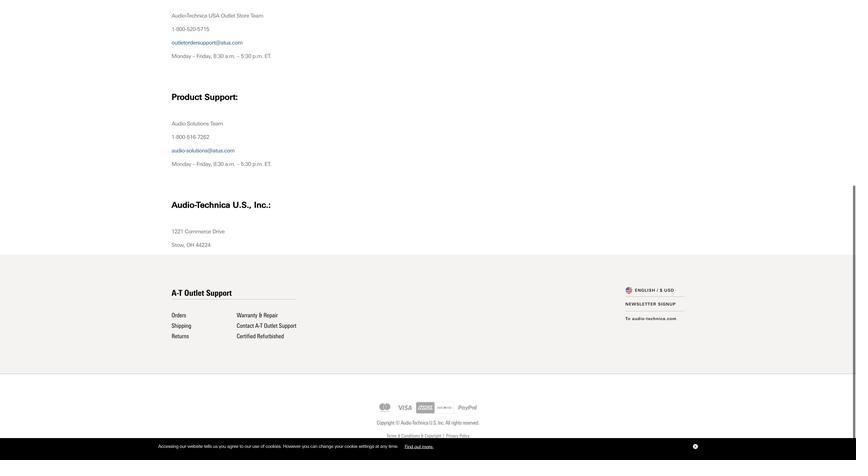 Task type: describe. For each thing, give the bounding box(es) containing it.
shipping link
[[172, 323, 191, 330]]

1 horizontal spatial inc.
[[438, 420, 445, 427]]

policy
[[460, 434, 470, 439]]

1 monday from the top
[[172, 53, 191, 60]]

/
[[658, 289, 659, 293]]

1 vertical spatial audio-
[[633, 317, 647, 322]]

settings
[[359, 444, 374, 450]]

shipping
[[172, 323, 191, 330]]

tells
[[204, 444, 212, 450]]

1 monday – friday, 8:30 a.m. – 5:30 p.m. et. from the top
[[172, 53, 272, 60]]

copyright © audio-technica u.s, inc. all rights reserved.
[[377, 420, 480, 427]]

2 et. from the top
[[265, 161, 272, 168]]

2 a.m. from the top
[[225, 161, 236, 168]]

solutions
[[187, 121, 209, 127]]

english
[[636, 289, 656, 293]]

a- inside warranty & repair contact a-t outlet support certified refurbished
[[256, 323, 260, 330]]

find out more. link
[[400, 442, 439, 452]]

1- for 1-800-516-7262
[[172, 134, 176, 141]]

516-
[[187, 134, 198, 141]]

accessing
[[158, 444, 179, 450]]

agree
[[227, 444, 239, 450]]

0 horizontal spatial support
[[206, 289, 232, 298]]

800- for 520-
[[176, 26, 187, 33]]

outletordersupport@atus.com
[[172, 40, 243, 46]]

1 et. from the top
[[265, 53, 272, 60]]

paypal image
[[455, 400, 481, 417]]

audio solutions team
[[172, 121, 223, 127]]

520-
[[187, 26, 198, 33]]

contact a-t outlet support link
[[237, 323, 297, 330]]

however
[[283, 444, 301, 450]]

at
[[376, 444, 379, 450]]

outlet inside warranty & repair contact a-t outlet support certified refurbished
[[264, 323, 278, 330]]

out
[[415, 444, 421, 450]]

can
[[311, 444, 318, 450]]

1 you from the left
[[219, 444, 226, 450]]

signup
[[659, 302, 677, 307]]

newsletter signup
[[626, 302, 677, 307]]

1 horizontal spatial copyright
[[425, 434, 442, 439]]

certified refurbished link
[[237, 333, 284, 340]]

2 vertical spatial technica
[[413, 420, 429, 427]]

audio-technica usa outlet store team
[[172, 13, 263, 19]]

2 you from the left
[[302, 444, 309, 450]]

privacy
[[447, 434, 459, 439]]

1- for 1-800-520-5715
[[172, 26, 176, 33]]

all
[[446, 420, 451, 427]]

any
[[381, 444, 388, 450]]

usd
[[665, 289, 675, 293]]

1 8:30 from the top
[[214, 53, 224, 60]]

support:
[[205, 92, 238, 102]]

& for terms
[[398, 434, 401, 439]]

returns link
[[172, 333, 189, 340]]

rights
[[452, 420, 462, 427]]

us
[[213, 444, 218, 450]]

more.
[[422, 444, 434, 450]]

warranty & repair link
[[237, 312, 278, 320]]

newsletter
[[626, 302, 657, 307]]

1 p.m. from the top
[[253, 53, 263, 60]]

u.s.,
[[233, 200, 252, 210]]

find out more.
[[405, 444, 434, 450]]

website
[[188, 444, 203, 450]]

conditions
[[402, 434, 420, 439]]

$
[[661, 289, 663, 293]]

mastercard image
[[376, 402, 395, 415]]

privacy policy link
[[447, 433, 470, 440]]

your
[[335, 444, 344, 450]]

orders shipping returns
[[172, 312, 191, 340]]

1 a.m. from the top
[[225, 53, 236, 60]]

change
[[319, 444, 334, 450]]

2 monday from the top
[[172, 161, 191, 168]]

a-t outlet support
[[172, 289, 232, 298]]

1 friday, from the top
[[197, 53, 212, 60]]

to audio-technica.com link
[[626, 317, 677, 322]]

american express image
[[416, 402, 435, 415]]

2 5:30 from the top
[[241, 161, 251, 168]]

of
[[261, 444, 265, 450]]

to
[[626, 317, 631, 322]]

0 horizontal spatial team
[[210, 121, 223, 127]]

warranty & repair contact a-t outlet support certified refurbished
[[237, 312, 297, 340]]

2 friday, from the top
[[197, 161, 212, 168]]

audio
[[172, 121, 186, 127]]



Task type: vqa. For each thing, say whether or not it's contained in the screenshot.
1221
yes



Task type: locate. For each thing, give the bounding box(es) containing it.
find
[[405, 444, 414, 450]]

store
[[237, 13, 249, 19]]

0 vertical spatial copyright
[[377, 420, 395, 427]]

audio-solutions@atus.com
[[172, 148, 235, 154]]

1 vertical spatial 800-
[[176, 134, 187, 141]]

2 800- from the top
[[176, 134, 187, 141]]

a- up orders 'link'
[[172, 289, 179, 298]]

a-t outlet support heading
[[172, 289, 232, 298]]

2 horizontal spatial &
[[421, 434, 424, 439]]

0 vertical spatial a.m.
[[225, 53, 236, 60]]

–
[[193, 53, 195, 60], [237, 53, 240, 60], [193, 161, 195, 168], [237, 161, 240, 168]]

0 vertical spatial inc.
[[254, 200, 269, 210]]

team right solutions
[[210, 121, 223, 127]]

800- left "5715"
[[176, 26, 187, 33]]

0 vertical spatial t
[[179, 289, 183, 298]]

2 monday – friday, 8:30 a.m. – 5:30 p.m. et. from the top
[[172, 161, 272, 168]]

1 vertical spatial t
[[260, 323, 263, 330]]

cookies.
[[266, 444, 282, 450]]

0 vertical spatial et.
[[265, 53, 272, 60]]

1 vertical spatial et.
[[265, 161, 272, 168]]

2 8:30 from the top
[[214, 161, 224, 168]]

1 vertical spatial monday – friday, 8:30 a.m. – 5:30 p.m. et.
[[172, 161, 272, 168]]

44224
[[196, 242, 211, 249]]

:
[[269, 200, 271, 210]]

a.m. down outletordersupport@atus.com
[[225, 53, 236, 60]]

p.m.
[[253, 53, 263, 60], [253, 161, 263, 168]]

1 vertical spatial p.m.
[[253, 161, 263, 168]]

1 vertical spatial outlet
[[185, 289, 204, 298]]

returns
[[172, 333, 189, 340]]

1 vertical spatial 8:30
[[214, 161, 224, 168]]

outlet up orders
[[185, 289, 204, 298]]

inc. left all
[[438, 420, 445, 427]]

audio-
[[172, 148, 187, 154], [633, 317, 647, 322]]

0 horizontal spatial audio-
[[172, 148, 187, 154]]

certified
[[237, 333, 256, 340]]

8:30 down outletordersupport@atus.com
[[214, 53, 224, 60]]

to audio-technica.com
[[626, 317, 677, 322]]

0 horizontal spatial &
[[259, 312, 262, 320]]

5715
[[198, 26, 209, 33]]

1221 commerce drive
[[172, 229, 225, 235]]

8:30 down solutions@atus.com
[[214, 161, 224, 168]]

refurbished
[[257, 333, 284, 340]]

inc.
[[254, 200, 269, 210], [438, 420, 445, 427]]

& up find out more. link
[[421, 434, 424, 439]]

solutions@atus.com
[[187, 148, 235, 154]]

&
[[259, 312, 262, 320], [398, 434, 401, 439], [421, 434, 424, 439]]

product support:
[[172, 92, 238, 102]]

1 vertical spatial audio-
[[172, 200, 197, 210]]

1 5:30 from the top
[[241, 53, 251, 60]]

repair
[[264, 312, 278, 320]]

terms & conditions & copyright link
[[387, 433, 442, 440]]

our
[[180, 444, 186, 450], [245, 444, 251, 450]]

0 vertical spatial monday
[[172, 53, 191, 60]]

commerce
[[185, 229, 211, 235]]

time.
[[389, 444, 399, 450]]

cookie
[[345, 444, 358, 450]]

monday down audio-solutions@atus.com
[[172, 161, 191, 168]]

800-
[[176, 26, 187, 33], [176, 134, 187, 141]]

0 horizontal spatial our
[[180, 444, 186, 450]]

1 vertical spatial technica
[[197, 200, 230, 210]]

1-
[[172, 26, 176, 33], [172, 134, 176, 141]]

use
[[253, 444, 260, 450]]

stow,
[[172, 242, 185, 249]]

0 vertical spatial monday – friday, 8:30 a.m. – 5:30 p.m. et.
[[172, 53, 272, 60]]

friday, down outletordersupport@atus.com link
[[197, 53, 212, 60]]

monday down 1-800-520-5715
[[172, 53, 191, 60]]

0 vertical spatial support
[[206, 289, 232, 298]]

1 vertical spatial inc.
[[438, 420, 445, 427]]

0 vertical spatial audio-
[[172, 148, 187, 154]]

copyright left ©
[[377, 420, 395, 427]]

drive
[[213, 229, 225, 235]]

2 1- from the top
[[172, 134, 176, 141]]

2 p.m. from the top
[[253, 161, 263, 168]]

oh
[[187, 242, 194, 249]]

you left can
[[302, 444, 309, 450]]

0 vertical spatial 800-
[[176, 26, 187, 33]]

terms
[[387, 434, 397, 439]]

you right us
[[219, 444, 226, 450]]

0 vertical spatial outlet
[[221, 13, 235, 19]]

& left repair
[[259, 312, 262, 320]]

1 horizontal spatial support
[[279, 323, 297, 330]]

a- down warranty & repair link at left bottom
[[256, 323, 260, 330]]

audio- right ©
[[401, 420, 413, 427]]

technica for u.s.,
[[197, 200, 230, 210]]

1- left the 520-
[[172, 26, 176, 33]]

1 vertical spatial copyright
[[425, 434, 442, 439]]

1 horizontal spatial outlet
[[221, 13, 235, 19]]

our right to
[[245, 444, 251, 450]]

audio- for audio-technica usa outlet store team
[[172, 13, 187, 19]]

a-
[[172, 289, 179, 298], [256, 323, 260, 330]]

0 vertical spatial a-
[[172, 289, 179, 298]]

& inside warranty & repair contact a-t outlet support certified refurbished
[[259, 312, 262, 320]]

monday – friday, 8:30 a.m. – 5:30 p.m. et. down solutions@atus.com
[[172, 161, 272, 168]]

outlet
[[221, 13, 235, 19], [185, 289, 204, 298], [264, 323, 278, 330]]

2 vertical spatial outlet
[[264, 323, 278, 330]]

2 our from the left
[[245, 444, 251, 450]]

t inside warranty & repair contact a-t outlet support certified refurbished
[[260, 323, 263, 330]]

audio-technica u.s., inc. :
[[172, 200, 271, 210]]

0 horizontal spatial copyright
[[377, 420, 395, 427]]

technica left u.s,
[[413, 420, 429, 427]]

2 vertical spatial audio-
[[401, 420, 413, 427]]

0 vertical spatial p.m.
[[253, 53, 263, 60]]

u.s,
[[430, 420, 437, 427]]

1 vertical spatial a-
[[256, 323, 260, 330]]

outletordersupport@atus.com link
[[172, 40, 243, 46]]

warranty
[[237, 312, 258, 320]]

0 horizontal spatial you
[[219, 444, 226, 450]]

product
[[172, 92, 202, 102]]

0 horizontal spatial t
[[179, 289, 183, 298]]

1 horizontal spatial a-
[[256, 323, 260, 330]]

800- for 516-
[[176, 134, 187, 141]]

& right terms
[[398, 434, 401, 439]]

0 vertical spatial audio-
[[172, 13, 187, 19]]

our left website on the bottom
[[180, 444, 186, 450]]

1 vertical spatial monday
[[172, 161, 191, 168]]

reserved.
[[463, 420, 480, 427]]

& for warranty
[[259, 312, 262, 320]]

audio- down 1-800-516-7262
[[172, 148, 187, 154]]

audio-solutions@atus.com link
[[172, 148, 235, 154]]

1 vertical spatial 1-
[[172, 134, 176, 141]]

outlet right usa
[[221, 13, 235, 19]]

1- down 'audio'
[[172, 134, 176, 141]]

0 vertical spatial 1-
[[172, 26, 176, 33]]

inc. right u.s.,
[[254, 200, 269, 210]]

1 vertical spatial 5:30
[[241, 161, 251, 168]]

discover image
[[435, 402, 455, 415]]

technica up drive
[[197, 200, 230, 210]]

©
[[396, 420, 400, 427]]

1221
[[172, 229, 184, 235]]

contact
[[237, 323, 254, 330]]

audio- for audio-technica u.s., inc. :
[[172, 200, 197, 210]]

0 vertical spatial 8:30
[[214, 53, 224, 60]]

0 horizontal spatial inc.
[[254, 200, 269, 210]]

outlet down repair
[[264, 323, 278, 330]]

audio- up 1221
[[172, 200, 197, 210]]

newsletter signup link
[[626, 302, 677, 307]]

0 vertical spatial team
[[251, 13, 263, 19]]

1 horizontal spatial our
[[245, 444, 251, 450]]

audio- right to
[[633, 317, 647, 322]]

to
[[240, 444, 244, 450]]

1 1- from the top
[[172, 26, 176, 33]]

friday,
[[197, 53, 212, 60], [197, 161, 212, 168]]

english  / $ usd
[[636, 289, 675, 293]]

0 horizontal spatial outlet
[[185, 289, 204, 298]]

friday, down audio-solutions@atus.com link
[[197, 161, 212, 168]]

800- down 'audio'
[[176, 134, 187, 141]]

1 vertical spatial a.m.
[[225, 161, 236, 168]]

terms & conditions & copyright
[[387, 434, 442, 439]]

orders link
[[172, 312, 186, 320]]

cross image
[[694, 446, 697, 449]]

t up orders
[[179, 289, 183, 298]]

1-800-516-7262
[[172, 134, 209, 141]]

1 horizontal spatial you
[[302, 444, 309, 450]]

1-800-520-5715
[[172, 26, 209, 33]]

copyright up more.
[[425, 434, 442, 439]]

1 vertical spatial support
[[279, 323, 297, 330]]

audio- up 1-800-520-5715
[[172, 13, 187, 19]]

1 vertical spatial team
[[210, 121, 223, 127]]

1 horizontal spatial audio-
[[633, 317, 647, 322]]

0 vertical spatial 5:30
[[241, 53, 251, 60]]

privacy policy
[[447, 434, 470, 439]]

1 horizontal spatial team
[[251, 13, 263, 19]]

1 our from the left
[[180, 444, 186, 450]]

1 horizontal spatial &
[[398, 434, 401, 439]]

team
[[251, 13, 263, 19], [210, 121, 223, 127]]

t up the certified refurbished link
[[260, 323, 263, 330]]

stow, oh 44224
[[172, 242, 211, 249]]

support inside warranty & repair contact a-t outlet support certified refurbished
[[279, 323, 297, 330]]

7262
[[198, 134, 209, 141]]

monday – friday, 8:30 a.m. – 5:30 p.m. et. down outletordersupport@atus.com
[[172, 53, 272, 60]]

2 horizontal spatial outlet
[[264, 323, 278, 330]]

technica.com
[[647, 317, 677, 322]]

0 horizontal spatial a-
[[172, 289, 179, 298]]

monday
[[172, 53, 191, 60], [172, 161, 191, 168]]

usa
[[209, 13, 220, 19]]

1 vertical spatial friday,
[[197, 161, 212, 168]]

1 horizontal spatial t
[[260, 323, 263, 330]]

0 vertical spatial technica
[[187, 13, 207, 19]]

a.m. down solutions@atus.com
[[225, 161, 236, 168]]

team right store
[[251, 13, 263, 19]]

et.
[[265, 53, 272, 60], [265, 161, 272, 168]]

you
[[219, 444, 226, 450], [302, 444, 309, 450]]

technica up the 520-
[[187, 13, 207, 19]]

visa image
[[395, 402, 416, 415]]

1 800- from the top
[[176, 26, 187, 33]]

accessing our website tells us you agree to our use of cookies. however you can change your cookie settings at any time.
[[158, 444, 400, 450]]

orders
[[172, 312, 186, 320]]

technica for usa
[[187, 13, 207, 19]]

0 vertical spatial friday,
[[197, 53, 212, 60]]



